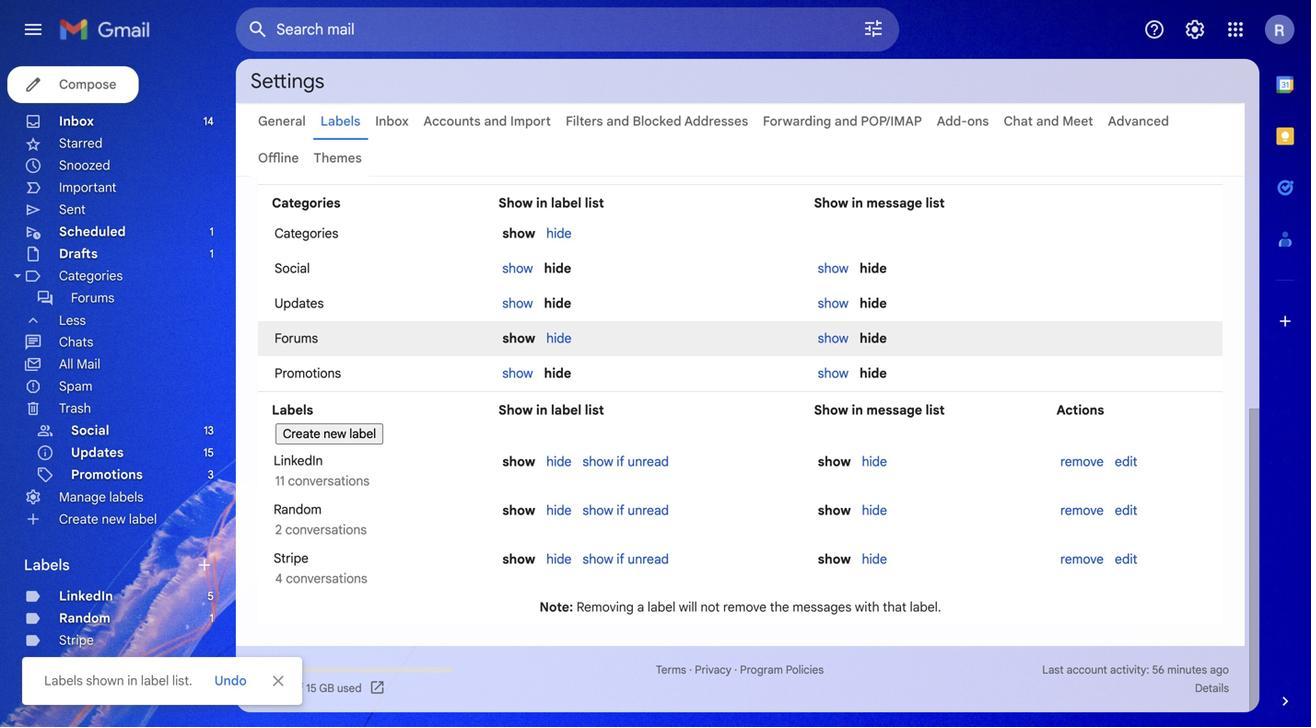 Task type: locate. For each thing, give the bounding box(es) containing it.
tab list
[[1260, 59, 1311, 662]]

1 vertical spatial updates
[[71, 445, 124, 461]]

0 horizontal spatial create
[[59, 512, 98, 528]]

inbox right labels link
[[375, 113, 409, 129]]

labels shown in label list.
[[44, 674, 192, 690]]

2 unread from the top
[[628, 503, 669, 519]]

0 horizontal spatial gb
[[275, 682, 290, 696]]

0 horizontal spatial linkedin
[[59, 589, 113, 605]]

1 · from the left
[[689, 664, 692, 678]]

1 vertical spatial unread
[[628, 503, 669, 519]]

1 vertical spatial forums
[[275, 331, 318, 347]]

conversations for linkedin
[[288, 474, 370, 490]]

add-ons
[[937, 113, 989, 129]]

5
[[208, 590, 214, 604]]

remove
[[1061, 454, 1104, 470], [1061, 503, 1104, 519], [1061, 552, 1104, 568], [723, 600, 767, 616]]

1 vertical spatial social
[[71, 423, 109, 439]]

new inside manage labels create new label
[[102, 512, 126, 528]]

and right chat
[[1036, 113, 1059, 129]]

edit
[[1115, 454, 1138, 470], [1115, 503, 1138, 519], [1115, 552, 1138, 568]]

chat and meet
[[1004, 113, 1093, 129]]

0 vertical spatial promotions
[[275, 366, 341, 382]]

0 horizontal spatial random
[[59, 611, 110, 627]]

remove link
[[1061, 454, 1104, 470], [1061, 503, 1104, 519], [1061, 552, 1104, 568]]

1 vertical spatial edit
[[1115, 503, 1138, 519]]

2 1 from the top
[[210, 247, 214, 261]]

2 if from the top
[[617, 503, 624, 519]]

create new label
[[283, 427, 376, 442]]

create new label link
[[59, 512, 157, 528]]

2 vertical spatial unread
[[628, 552, 669, 568]]

1 vertical spatial random
[[59, 611, 110, 627]]

conversations
[[288, 474, 370, 490], [285, 522, 367, 539], [286, 571, 367, 587]]

0 horizontal spatial forums
[[71, 290, 114, 306]]

list.
[[172, 674, 192, 690]]

2 show if unread from the top
[[583, 503, 669, 519]]

3 show if unread from the top
[[583, 552, 669, 568]]

label
[[551, 195, 582, 211], [551, 403, 582, 419], [350, 427, 376, 442], [129, 512, 157, 528], [648, 600, 676, 616], [141, 674, 169, 690]]

1 vertical spatial show in message list
[[814, 403, 945, 419]]

15 inside footer
[[306, 682, 317, 696]]

remove link for random 2 conversations
[[1061, 503, 1104, 519]]

0 vertical spatial show in message list
[[814, 195, 945, 211]]

2 vertical spatial show if unread link
[[583, 552, 669, 568]]

drafts link
[[59, 246, 98, 262]]

show if unread for stripe 4 conversations
[[583, 552, 669, 568]]

unread
[[628, 454, 669, 470], [628, 503, 669, 519], [628, 552, 669, 568]]

edit link for random 2 conversations
[[1115, 503, 1138, 519]]

1 vertical spatial promotions
[[71, 467, 143, 483]]

accounts and import
[[424, 113, 551, 129]]

footer
[[236, 662, 1245, 698]]

forwarding and pop/imap
[[763, 113, 922, 129]]

alert
[[22, 42, 1282, 706]]

show in message list for categories
[[814, 195, 945, 211]]

linkedin
[[274, 453, 323, 469], [59, 589, 113, 605]]

3 unread from the top
[[628, 552, 669, 568]]

linkedin up 11
[[274, 453, 323, 469]]

2 and from the left
[[606, 113, 629, 129]]

linkedin up "random" link
[[59, 589, 113, 605]]

important link
[[59, 180, 117, 196]]

15
[[203, 446, 214, 460], [306, 682, 317, 696]]

starred
[[59, 135, 103, 152]]

alert containing labels shown in label list.
[[22, 42, 1282, 706]]

1 vertical spatial if
[[617, 503, 624, 519]]

labels left shown
[[44, 674, 83, 690]]

3 show if unread link from the top
[[583, 552, 669, 568]]

1 vertical spatial show if unread link
[[583, 503, 669, 519]]

1 unread from the top
[[628, 454, 669, 470]]

categories inside labels navigation
[[59, 268, 123, 284]]

1 vertical spatial create
[[59, 512, 98, 528]]

0 vertical spatial conversations
[[288, 474, 370, 490]]

inbox inside labels navigation
[[59, 113, 94, 129]]

message for labels
[[867, 403, 922, 419]]

show if unread
[[583, 454, 669, 470], [583, 503, 669, 519], [583, 552, 669, 568]]

gb left "used"
[[319, 682, 334, 696]]

categories
[[272, 195, 341, 211], [275, 226, 338, 242], [59, 268, 123, 284]]

3 and from the left
[[835, 113, 858, 129]]

15 right "of"
[[306, 682, 317, 696]]

show link
[[502, 261, 533, 277], [818, 261, 849, 277], [502, 296, 533, 312], [818, 296, 849, 312], [818, 331, 849, 347], [502, 366, 533, 382], [818, 366, 849, 382]]

0 horizontal spatial 15
[[203, 446, 214, 460]]

2 show if unread link from the top
[[583, 503, 669, 519]]

linkedin for linkedin 11 conversations
[[274, 453, 323, 469]]

0 vertical spatial show if unread
[[583, 454, 669, 470]]

stripe 4 conversations
[[272, 551, 367, 587]]

2 vertical spatial conversations
[[286, 571, 367, 587]]

0 vertical spatial social
[[275, 261, 310, 277]]

random inside random 2 conversations
[[274, 502, 322, 518]]

promotions
[[275, 366, 341, 382], [71, 467, 143, 483]]

removing
[[577, 600, 634, 616]]

2 vertical spatial remove link
[[1061, 552, 1104, 568]]

1 vertical spatial show if unread
[[583, 503, 669, 519]]

1 vertical spatial trash
[[59, 401, 91, 417]]

label inside manage labels create new label
[[129, 512, 157, 528]]

new
[[324, 427, 346, 442], [102, 512, 126, 528]]

spam link
[[59, 379, 92, 395]]

add-
[[937, 113, 967, 129]]

policies
[[786, 664, 824, 678]]

labels inside alert
[[44, 674, 83, 690]]

1 vertical spatial stripe
[[59, 633, 94, 649]]

1 horizontal spatial 15
[[306, 682, 317, 696]]

0 vertical spatial new
[[324, 427, 346, 442]]

2 vertical spatial edit
[[1115, 552, 1138, 568]]

linkedin inside labels navigation
[[59, 589, 113, 605]]

manage
[[59, 490, 106, 506]]

message
[[867, 195, 922, 211], [867, 403, 922, 419]]

meet
[[1063, 113, 1093, 129]]

show
[[499, 195, 533, 211], [814, 195, 848, 211], [499, 403, 533, 419], [814, 403, 848, 419]]

conversations inside stripe 4 conversations
[[286, 571, 367, 587]]

create down manage
[[59, 512, 98, 528]]

promotions up create new label
[[275, 366, 341, 382]]

show in label list for labels
[[499, 403, 604, 419]]

1 edit link from the top
[[1115, 454, 1138, 470]]

import
[[510, 113, 551, 129]]

None search field
[[236, 7, 899, 52]]

random down "linkedin" "link"
[[59, 611, 110, 627]]

if
[[617, 454, 624, 470], [617, 503, 624, 519], [617, 552, 624, 568]]

gb left "of"
[[275, 682, 290, 696]]

0 vertical spatial remove link
[[1061, 454, 1104, 470]]

terms
[[656, 664, 686, 678]]

1 and from the left
[[484, 113, 507, 129]]

1 vertical spatial conversations
[[285, 522, 367, 539]]

0 horizontal spatial stripe
[[59, 633, 94, 649]]

0 vertical spatial show in label list
[[499, 195, 604, 211]]

advanced link
[[1108, 113, 1169, 129]]

in inside alert
[[127, 674, 138, 690]]

2 vertical spatial if
[[617, 552, 624, 568]]

of
[[293, 682, 303, 696]]

2 edit link from the top
[[1115, 503, 1138, 519]]

0 vertical spatial updates
[[275, 296, 324, 312]]

1 horizontal spatial new
[[324, 427, 346, 442]]

details link
[[1195, 682, 1229, 696]]

2 remove link from the top
[[1061, 503, 1104, 519]]

0 vertical spatial edit link
[[1115, 454, 1138, 470]]

labels up themes
[[321, 113, 361, 129]]

message for categories
[[867, 195, 922, 211]]

conversations inside random 2 conversations
[[285, 522, 367, 539]]

inbox link right labels link
[[375, 113, 409, 129]]

edit for random 2 conversations
[[1115, 503, 1138, 519]]

random up 2
[[274, 502, 322, 518]]

0 vertical spatial unread
[[628, 454, 669, 470]]

and left pop/imap
[[835, 113, 858, 129]]

chat
[[1004, 113, 1033, 129]]

0 vertical spatial message
[[867, 195, 922, 211]]

1 vertical spatial remove link
[[1061, 503, 1104, 519]]

0 horizontal spatial ·
[[689, 664, 692, 678]]

1 vertical spatial 15
[[306, 682, 317, 696]]

1 horizontal spatial trash
[[275, 158, 307, 175]]

1 for drafts
[[210, 247, 214, 261]]

and
[[484, 113, 507, 129], [606, 113, 629, 129], [835, 113, 858, 129], [1036, 113, 1059, 129]]

1
[[210, 225, 214, 239], [210, 247, 214, 261], [210, 612, 214, 626]]

2 inbox link from the left
[[375, 113, 409, 129]]

show if unread for random 2 conversations
[[583, 503, 669, 519]]

updates
[[275, 296, 324, 312], [71, 445, 124, 461]]

0 horizontal spatial trash
[[59, 401, 91, 417]]

labels inside labels navigation
[[24, 557, 70, 575]]

new up linkedin 11 conversations
[[324, 427, 346, 442]]

1 horizontal spatial inbox
[[375, 113, 409, 129]]

scheduled link
[[59, 224, 126, 240]]

stripe down "random" link
[[59, 633, 94, 649]]

0 horizontal spatial new
[[102, 512, 126, 528]]

trash down "spam" link
[[59, 401, 91, 417]]

undo
[[214, 674, 247, 690]]

details
[[1195, 682, 1229, 696]]

0 vertical spatial show if unread link
[[583, 454, 669, 470]]

0 vertical spatial forums
[[71, 290, 114, 306]]

1 if from the top
[[617, 454, 624, 470]]

3 1 from the top
[[210, 612, 214, 626]]

trash down general on the left top
[[275, 158, 307, 175]]

1 horizontal spatial linkedin
[[274, 453, 323, 469]]

trash
[[275, 158, 307, 175], [59, 401, 91, 417]]

1 horizontal spatial ·
[[734, 664, 737, 678]]

0 vertical spatial if
[[617, 454, 624, 470]]

social inside labels navigation
[[71, 423, 109, 439]]

2 edit from the top
[[1115, 503, 1138, 519]]

undo link
[[207, 665, 254, 698]]

· right privacy
[[734, 664, 737, 678]]

linkedin link
[[59, 589, 113, 605]]

2 show in message list from the top
[[814, 403, 945, 419]]

terms · privacy · program policies
[[656, 664, 824, 678]]

the
[[770, 600, 789, 616]]

forums
[[71, 290, 114, 306], [275, 331, 318, 347]]

3 edit link from the top
[[1115, 552, 1138, 568]]

1 inbox from the left
[[59, 113, 94, 129]]

1 message from the top
[[867, 195, 922, 211]]

1 horizontal spatial create
[[283, 427, 320, 442]]

in
[[536, 195, 548, 211], [852, 195, 863, 211], [536, 403, 548, 419], [852, 403, 863, 419], [127, 674, 138, 690]]

labels
[[109, 490, 143, 506]]

4 and from the left
[[1036, 113, 1059, 129]]

· right terms link
[[689, 664, 692, 678]]

create up linkedin 11 conversations
[[283, 427, 320, 442]]

conversations inside linkedin 11 conversations
[[288, 474, 370, 490]]

2 vertical spatial edit link
[[1115, 552, 1138, 568]]

0 horizontal spatial inbox
[[59, 113, 94, 129]]

2 show in label list from the top
[[499, 403, 604, 419]]

1 show in message list from the top
[[814, 195, 945, 211]]

0 vertical spatial edit
[[1115, 454, 1138, 470]]

remove for stripe 4 conversations
[[1061, 552, 1104, 568]]

1 vertical spatial show in label list
[[499, 403, 604, 419]]

1 horizontal spatial forums
[[275, 331, 318, 347]]

·
[[689, 664, 692, 678], [734, 664, 737, 678]]

footer containing terms
[[236, 662, 1245, 698]]

1 horizontal spatial random
[[274, 502, 322, 518]]

show if unread link for random 2 conversations
[[583, 503, 669, 519]]

0 horizontal spatial social
[[71, 423, 109, 439]]

new down manage labels link
[[102, 512, 126, 528]]

starred link
[[59, 135, 103, 152]]

0 vertical spatial categories
[[272, 195, 341, 211]]

1 vertical spatial linkedin
[[59, 589, 113, 605]]

1 vertical spatial new
[[102, 512, 126, 528]]

themes
[[314, 150, 362, 166]]

stripe inside stripe 4 conversations
[[274, 551, 309, 567]]

0 horizontal spatial promotions
[[71, 467, 143, 483]]

and left import
[[484, 113, 507, 129]]

3 if from the top
[[617, 552, 624, 568]]

unread for stripe 4 conversations
[[628, 552, 669, 568]]

and right filters
[[606, 113, 629, 129]]

1 for random
[[210, 612, 214, 626]]

linkedin inside linkedin 11 conversations
[[274, 453, 323, 469]]

1 horizontal spatial gb
[[319, 682, 334, 696]]

3 remove link from the top
[[1061, 552, 1104, 568]]

2 inbox from the left
[[375, 113, 409, 129]]

0 vertical spatial 15
[[203, 446, 214, 460]]

0 vertical spatial 1
[[210, 225, 214, 239]]

1 vertical spatial message
[[867, 403, 922, 419]]

edit link for linkedin 11 conversations
[[1115, 454, 1138, 470]]

main menu image
[[22, 18, 44, 41]]

labels for labels heading
[[24, 557, 70, 575]]

if for linkedin 11 conversations
[[617, 454, 624, 470]]

offline
[[258, 150, 299, 166]]

15 down 13
[[203, 446, 214, 460]]

1 horizontal spatial social
[[275, 261, 310, 277]]

1 show if unread link from the top
[[583, 454, 669, 470]]

remove for linkedin 11 conversations
[[1061, 454, 1104, 470]]

random inside labels navigation
[[59, 611, 110, 627]]

inbox for second 'inbox' link from right
[[59, 113, 94, 129]]

conversations right the 4
[[286, 571, 367, 587]]

stripe up the 4
[[274, 551, 309, 567]]

follow link to manage storage image
[[369, 680, 388, 698]]

last
[[1042, 664, 1064, 678]]

2 vertical spatial show if unread
[[583, 552, 669, 568]]

0 vertical spatial random
[[274, 502, 322, 518]]

2 vertical spatial categories
[[59, 268, 123, 284]]

1 remove link from the top
[[1061, 454, 1104, 470]]

stripe for stripe 4 conversations
[[274, 551, 309, 567]]

1 edit from the top
[[1115, 454, 1138, 470]]

1 horizontal spatial inbox link
[[375, 113, 409, 129]]

updates inside labels navigation
[[71, 445, 124, 461]]

0 vertical spatial linkedin
[[274, 453, 323, 469]]

1 horizontal spatial stripe
[[274, 551, 309, 567]]

inbox link
[[59, 113, 94, 129], [375, 113, 409, 129]]

and for filters
[[606, 113, 629, 129]]

random
[[274, 502, 322, 518], [59, 611, 110, 627]]

0 vertical spatial stripe
[[274, 551, 309, 567]]

if for stripe 4 conversations
[[617, 552, 624, 568]]

inbox link up the "starred" link
[[59, 113, 94, 129]]

support image
[[1144, 18, 1166, 41]]

0 vertical spatial create
[[283, 427, 320, 442]]

2 message from the top
[[867, 403, 922, 419]]

promotions up manage labels link
[[71, 467, 143, 483]]

3 edit from the top
[[1115, 552, 1138, 568]]

conversations up stripe 4 conversations
[[285, 522, 367, 539]]

label inside alert
[[141, 674, 169, 690]]

privacy
[[695, 664, 732, 678]]

stripe inside labels navigation
[[59, 633, 94, 649]]

conversations up random 2 conversations
[[288, 474, 370, 490]]

sent link
[[59, 202, 86, 218]]

1 vertical spatial 1
[[210, 247, 214, 261]]

last account activity: 56 minutes ago details
[[1042, 664, 1229, 696]]

0 horizontal spatial inbox link
[[59, 113, 94, 129]]

1 horizontal spatial updates
[[275, 296, 324, 312]]

used
[[337, 682, 362, 696]]

labels up "linkedin" "link"
[[24, 557, 70, 575]]

1 show in label list from the top
[[499, 195, 604, 211]]

2 vertical spatial 1
[[210, 612, 214, 626]]

chat and meet link
[[1004, 113, 1093, 129]]

manage labels link
[[59, 490, 143, 506]]

drafts
[[59, 246, 98, 262]]

1 show if unread from the top
[[583, 454, 669, 470]]

0 horizontal spatial updates
[[71, 445, 124, 461]]

0.01
[[251, 682, 272, 696]]

remove link for stripe 4 conversations
[[1061, 552, 1104, 568]]

inbox up the "starred" link
[[59, 113, 94, 129]]

all mail
[[59, 357, 100, 373]]

random for random 2 conversations
[[274, 502, 322, 518]]

1 1 from the top
[[210, 225, 214, 239]]

1 vertical spatial edit link
[[1115, 503, 1138, 519]]

show if unread for linkedin 11 conversations
[[583, 454, 669, 470]]



Task type: describe. For each thing, give the bounding box(es) containing it.
4
[[275, 571, 283, 587]]

compose
[[59, 76, 117, 93]]

show in message list for labels
[[814, 403, 945, 419]]

new inside button
[[324, 427, 346, 442]]

actions
[[1057, 403, 1104, 419]]

linkedin for linkedin
[[59, 589, 113, 605]]

unread for linkedin 11 conversations
[[628, 454, 669, 470]]

remove for random 2 conversations
[[1061, 503, 1104, 519]]

trash inside labels navigation
[[59, 401, 91, 417]]

label inside create new label button
[[350, 427, 376, 442]]

show if unread link for linkedin 11 conversations
[[583, 454, 669, 470]]

general
[[258, 113, 306, 129]]

chats
[[59, 334, 93, 351]]

labels link
[[321, 113, 361, 129]]

create new label button
[[276, 424, 384, 445]]

inbox for second 'inbox' link from left
[[375, 113, 409, 129]]

1 vertical spatial categories
[[275, 226, 338, 242]]

ons
[[967, 113, 989, 129]]

messages
[[793, 600, 852, 616]]

account
[[1067, 664, 1107, 678]]

ago
[[1210, 664, 1229, 678]]

less
[[59, 313, 86, 329]]

14
[[203, 115, 214, 129]]

labels for labels link
[[321, 113, 361, 129]]

0.01 gb of 15 gb used
[[251, 682, 362, 696]]

labels navigation
[[0, 59, 236, 728]]

a
[[637, 600, 644, 616]]

edit for linkedin 11 conversations
[[1115, 454, 1138, 470]]

filters and blocked addresses
[[566, 113, 748, 129]]

and for forwarding
[[835, 113, 858, 129]]

Search mail text field
[[276, 20, 811, 39]]

program policies link
[[740, 664, 824, 678]]

accounts
[[424, 113, 481, 129]]

label.
[[910, 600, 941, 616]]

with
[[855, 600, 880, 616]]

gmail image
[[59, 11, 159, 48]]

random link
[[59, 611, 110, 627]]

and for accounts
[[484, 113, 507, 129]]

create inside button
[[283, 427, 320, 442]]

forwarding and pop/imap link
[[763, 113, 922, 129]]

addresses
[[684, 113, 748, 129]]

updates link
[[71, 445, 124, 461]]

themes link
[[314, 150, 362, 166]]

activity:
[[1110, 664, 1149, 678]]

random 2 conversations
[[272, 502, 367, 539]]

labels for labels shown in label list.
[[44, 674, 83, 690]]

advanced search options image
[[855, 10, 892, 47]]

manage labels create new label
[[59, 490, 157, 528]]

remove link for linkedin 11 conversations
[[1061, 454, 1104, 470]]

promotions link
[[71, 467, 143, 483]]

conversations for stripe
[[286, 571, 367, 587]]

edit for stripe 4 conversations
[[1115, 552, 1138, 568]]

advanced
[[1108, 113, 1169, 129]]

program
[[740, 664, 783, 678]]

1 for scheduled
[[210, 225, 214, 239]]

not
[[701, 600, 720, 616]]

forwarding
[[763, 113, 831, 129]]

promotions inside labels navigation
[[71, 467, 143, 483]]

settings image
[[1184, 18, 1206, 41]]

all mail link
[[59, 357, 100, 373]]

forums link
[[71, 290, 114, 306]]

and for chat
[[1036, 113, 1059, 129]]

settings
[[251, 68, 324, 94]]

snoozed link
[[59, 158, 110, 174]]

1 gb from the left
[[275, 682, 290, 696]]

11
[[275, 474, 285, 490]]

show if unread link for stripe 4 conversations
[[583, 552, 669, 568]]

show in label list for categories
[[499, 195, 604, 211]]

unread for random 2 conversations
[[628, 503, 669, 519]]

note:
[[540, 600, 573, 616]]

categories link
[[59, 268, 123, 284]]

13
[[204, 424, 214, 438]]

mail
[[77, 357, 100, 373]]

scheduled
[[59, 224, 126, 240]]

if for random 2 conversations
[[617, 503, 624, 519]]

minutes
[[1168, 664, 1207, 678]]

snoozed
[[59, 158, 110, 174]]

blocked
[[633, 113, 682, 129]]

search mail image
[[241, 13, 275, 46]]

spam
[[59, 379, 92, 395]]

0 vertical spatial trash
[[275, 158, 307, 175]]

social link
[[71, 423, 109, 439]]

less button
[[0, 310, 221, 332]]

compose button
[[7, 66, 139, 103]]

2 gb from the left
[[319, 682, 334, 696]]

general link
[[258, 113, 306, 129]]

stripe link
[[59, 633, 94, 649]]

labels up create new label
[[272, 403, 313, 419]]

1 inbox link from the left
[[59, 113, 94, 129]]

filters
[[566, 113, 603, 129]]

privacy link
[[695, 664, 732, 678]]

filters and blocked addresses link
[[566, 113, 748, 129]]

2
[[275, 522, 282, 539]]

3
[[208, 469, 214, 482]]

1 horizontal spatial promotions
[[275, 366, 341, 382]]

edit link for stripe 4 conversations
[[1115, 552, 1138, 568]]

linkedin 11 conversations
[[272, 453, 370, 490]]

pop/imap
[[861, 113, 922, 129]]

labels heading
[[24, 557, 195, 575]]

important
[[59, 180, 117, 196]]

15 inside labels navigation
[[203, 446, 214, 460]]

trash link
[[59, 401, 91, 417]]

all
[[59, 357, 73, 373]]

conversations for random
[[285, 522, 367, 539]]

random for random
[[59, 611, 110, 627]]

forums inside labels navigation
[[71, 290, 114, 306]]

will
[[679, 600, 697, 616]]

add-ons link
[[937, 113, 989, 129]]

note: removing a label will not remove the messages with that label.
[[540, 600, 941, 616]]

sent
[[59, 202, 86, 218]]

chats link
[[59, 334, 93, 351]]

2 · from the left
[[734, 664, 737, 678]]

offline link
[[258, 150, 299, 166]]

create inside manage labels create new label
[[59, 512, 98, 528]]

stripe for stripe
[[59, 633, 94, 649]]

terms link
[[656, 664, 686, 678]]



Task type: vqa. For each thing, say whether or not it's contained in the screenshot.
Stripe 4 conversations unread
yes



